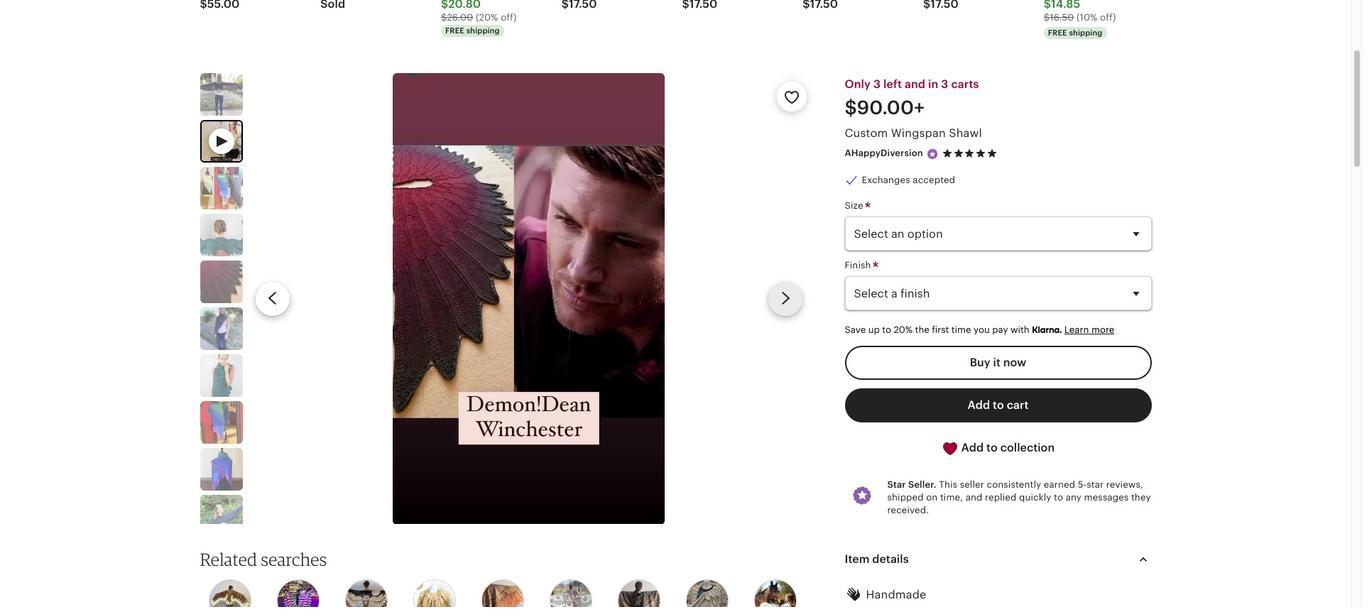 Task type: describe. For each thing, give the bounding box(es) containing it.
more
[[1092, 325, 1115, 336]]

the
[[915, 325, 930, 336]]

custom wingspan shawl image 1 image
[[200, 73, 243, 116]]

2 3 from the left
[[942, 78, 949, 90]]

star
[[888, 479, 906, 490]]

cart
[[1007, 399, 1029, 411]]

item details button
[[832, 543, 1165, 577]]

it
[[994, 357, 1001, 369]]

to inside button
[[987, 442, 998, 454]]

replied
[[985, 492, 1017, 503]]

left
[[884, 78, 902, 90]]

shipped
[[888, 492, 924, 503]]

up
[[869, 325, 880, 336]]

pay
[[993, 325, 1008, 336]]

first
[[932, 325, 949, 336]]

free shipping for 26.00
[[445, 27, 500, 35]]

20%
[[894, 325, 913, 336]]

buy it now button
[[845, 346, 1152, 380]]

time,
[[941, 492, 963, 503]]

star seller.
[[888, 479, 937, 490]]

custom
[[845, 127, 888, 139]]

handmade
[[866, 589, 927, 601]]

on
[[927, 492, 938, 503]]

custom wingspan shawl
[[845, 127, 982, 139]]

any
[[1066, 492, 1082, 503]]

custom wingspan shawl image 3 image
[[200, 214, 243, 257]]

free for 26.00
[[445, 27, 465, 35]]

$ for 16.50
[[1044, 12, 1050, 23]]

save up to 20% the first time you pay with klarna. learn more
[[845, 325, 1115, 336]]

(10%
[[1077, 12, 1098, 23]]

add to collection button
[[845, 431, 1152, 466]]

star_seller image
[[926, 148, 939, 160]]

wingspan
[[891, 127, 946, 139]]

to inside button
[[993, 399, 1004, 411]]

custom wingspan shawl image 8 image
[[200, 448, 243, 491]]

received.
[[888, 505, 929, 516]]

only
[[845, 78, 871, 90]]

item details
[[845, 554, 909, 566]]

add for add to cart
[[968, 399, 990, 411]]

exchanges accepted
[[862, 175, 956, 185]]

this
[[939, 479, 958, 490]]

searches
[[261, 549, 327, 571]]

to inside this seller consistently earned 5-star reviews, shipped on time, and replied quickly to any messages they received.
[[1054, 492, 1064, 503]]

1 3 from the left
[[874, 78, 881, 90]]

item
[[845, 554, 870, 566]]

size
[[845, 200, 866, 211]]

in
[[929, 78, 939, 90]]

with
[[1011, 325, 1030, 336]]

add to cart
[[968, 399, 1029, 411]]

consistently
[[987, 479, 1042, 490]]

save
[[845, 325, 866, 336]]

add to collection
[[959, 442, 1055, 454]]

to right "up"
[[883, 325, 892, 336]]



Task type: locate. For each thing, give the bounding box(es) containing it.
off) for $ 26.00 (20% off)
[[501, 12, 517, 23]]

to left cart
[[993, 399, 1004, 411]]

0 vertical spatial add
[[968, 399, 990, 411]]

add inside button
[[968, 399, 990, 411]]

2 off) from the left
[[1101, 12, 1116, 23]]

add to cart button
[[845, 389, 1152, 423]]

now
[[1004, 357, 1027, 369]]

1 horizontal spatial free
[[1048, 29, 1068, 37]]

this seller consistently earned 5-star reviews, shipped on time, and replied quickly to any messages they received.
[[888, 479, 1151, 516]]

free shipping for 16.50
[[1048, 29, 1103, 37]]

reviews,
[[1107, 479, 1144, 490]]

accepted
[[913, 175, 956, 185]]

and
[[905, 78, 926, 90], [966, 492, 983, 503]]

learn
[[1065, 325, 1089, 336]]

seller
[[960, 479, 985, 490]]

$ left (20%
[[441, 12, 447, 23]]

shipping down the (10%
[[1070, 29, 1103, 37]]

time
[[952, 325, 972, 336]]

off) for $ 16.50 (10% off)
[[1101, 12, 1116, 23]]

learn more button
[[1065, 325, 1115, 336]]

3 left left
[[874, 78, 881, 90]]

custom wingspan shawl image 2 image
[[200, 167, 243, 210]]

1 horizontal spatial shipping
[[1070, 29, 1103, 37]]

only 3 left and in 3 carts $90.00+
[[845, 78, 979, 119]]

(20%
[[476, 12, 498, 23]]

add for add to collection
[[962, 442, 984, 454]]

free down 16.50 on the top of page
[[1048, 29, 1068, 37]]

free down 26.00
[[445, 27, 465, 35]]

buy
[[970, 357, 991, 369]]

and down seller
[[966, 492, 983, 503]]

to left 'collection'
[[987, 442, 998, 454]]

product video element
[[393, 73, 665, 525]]

shipping
[[467, 27, 500, 35], [1070, 29, 1103, 37]]

to
[[883, 325, 892, 336], [993, 399, 1004, 411], [987, 442, 998, 454], [1054, 492, 1064, 503]]

you
[[974, 325, 990, 336]]

$ 26.00 (20% off)
[[441, 12, 517, 23]]

messages
[[1084, 492, 1129, 503]]

$
[[441, 12, 447, 23], [1044, 12, 1050, 23]]

free shipping down $ 26.00 (20% off)
[[445, 27, 500, 35]]

0 horizontal spatial free
[[445, 27, 465, 35]]

1 vertical spatial add
[[962, 442, 984, 454]]

26.00
[[447, 12, 473, 23]]

add inside add to collection button
[[962, 442, 984, 454]]

3
[[874, 78, 881, 90], [942, 78, 949, 90]]

16.50
[[1050, 12, 1074, 23]]

1 horizontal spatial off)
[[1101, 12, 1116, 23]]

they
[[1132, 492, 1151, 503]]

$ for 26.00
[[441, 12, 447, 23]]

0 horizontal spatial off)
[[501, 12, 517, 23]]

0 vertical spatial and
[[905, 78, 926, 90]]

and inside only 3 left and in 3 carts $90.00+
[[905, 78, 926, 90]]

related searches
[[200, 549, 327, 571]]

ahappydiversion
[[845, 148, 924, 159]]

custom wingspan shawl image 6 image
[[200, 355, 243, 397]]

finish
[[845, 260, 874, 271]]

5-
[[1078, 479, 1087, 490]]

earned
[[1044, 479, 1076, 490]]

shipping down (20%
[[467, 27, 500, 35]]

and inside this seller consistently earned 5-star reviews, shipped on time, and replied quickly to any messages they received.
[[966, 492, 983, 503]]

$ left the (10%
[[1044, 12, 1050, 23]]

add
[[968, 399, 990, 411], [962, 442, 984, 454]]

1 vertical spatial and
[[966, 492, 983, 503]]

free
[[445, 27, 465, 35], [1048, 29, 1068, 37]]

buy it now
[[970, 357, 1027, 369]]

$ 16.50 (10% off)
[[1044, 12, 1116, 23]]

0 horizontal spatial shipping
[[467, 27, 500, 35]]

free for 16.50
[[1048, 29, 1068, 37]]

shipping for (20%
[[467, 27, 500, 35]]

free shipping down '$ 16.50 (10% off)'
[[1048, 29, 1103, 37]]

0 horizontal spatial free shipping
[[445, 27, 500, 35]]

carts
[[952, 78, 979, 90]]

custom wingspan shawl image 5 image
[[200, 308, 243, 350]]

1 horizontal spatial 3
[[942, 78, 949, 90]]

off) right (20%
[[501, 12, 517, 23]]

related searches region
[[183, 549, 824, 607]]

0 horizontal spatial 3
[[874, 78, 881, 90]]

to down earned
[[1054, 492, 1064, 503]]

0 horizontal spatial and
[[905, 78, 926, 90]]

3 right in
[[942, 78, 949, 90]]

1 horizontal spatial $
[[1044, 12, 1050, 23]]

2 $ from the left
[[1044, 12, 1050, 23]]

custom wingspan shawl image 4 image
[[200, 261, 243, 303]]

quickly
[[1019, 492, 1052, 503]]

off) right the (10%
[[1101, 12, 1116, 23]]

1 horizontal spatial free shipping
[[1048, 29, 1103, 37]]

shipping for (10%
[[1070, 29, 1103, 37]]

add up seller
[[962, 442, 984, 454]]

and left in
[[905, 78, 926, 90]]

add left cart
[[968, 399, 990, 411]]

free shipping
[[445, 27, 500, 35], [1048, 29, 1103, 37]]

seller.
[[909, 479, 937, 490]]

klarna.
[[1032, 325, 1062, 336]]

off)
[[501, 12, 517, 23], [1101, 12, 1116, 23]]

0 horizontal spatial $
[[441, 12, 447, 23]]

custom wingspan shawl image 7 image
[[200, 401, 243, 444]]

1 horizontal spatial and
[[966, 492, 983, 503]]

collection
[[1001, 442, 1055, 454]]

ahappydiversion link
[[845, 148, 924, 159]]

shawl
[[949, 127, 982, 139]]

1 off) from the left
[[501, 12, 517, 23]]

1 $ from the left
[[441, 12, 447, 23]]

star
[[1087, 479, 1104, 490]]

related
[[200, 549, 257, 571]]

details
[[873, 554, 909, 566]]

$90.00+
[[845, 97, 925, 119]]

custom wingspan shawl image 9 image
[[200, 495, 243, 538]]

exchanges
[[862, 175, 911, 185]]



Task type: vqa. For each thing, say whether or not it's contained in the screenshot.
the leftmost Etsy
no



